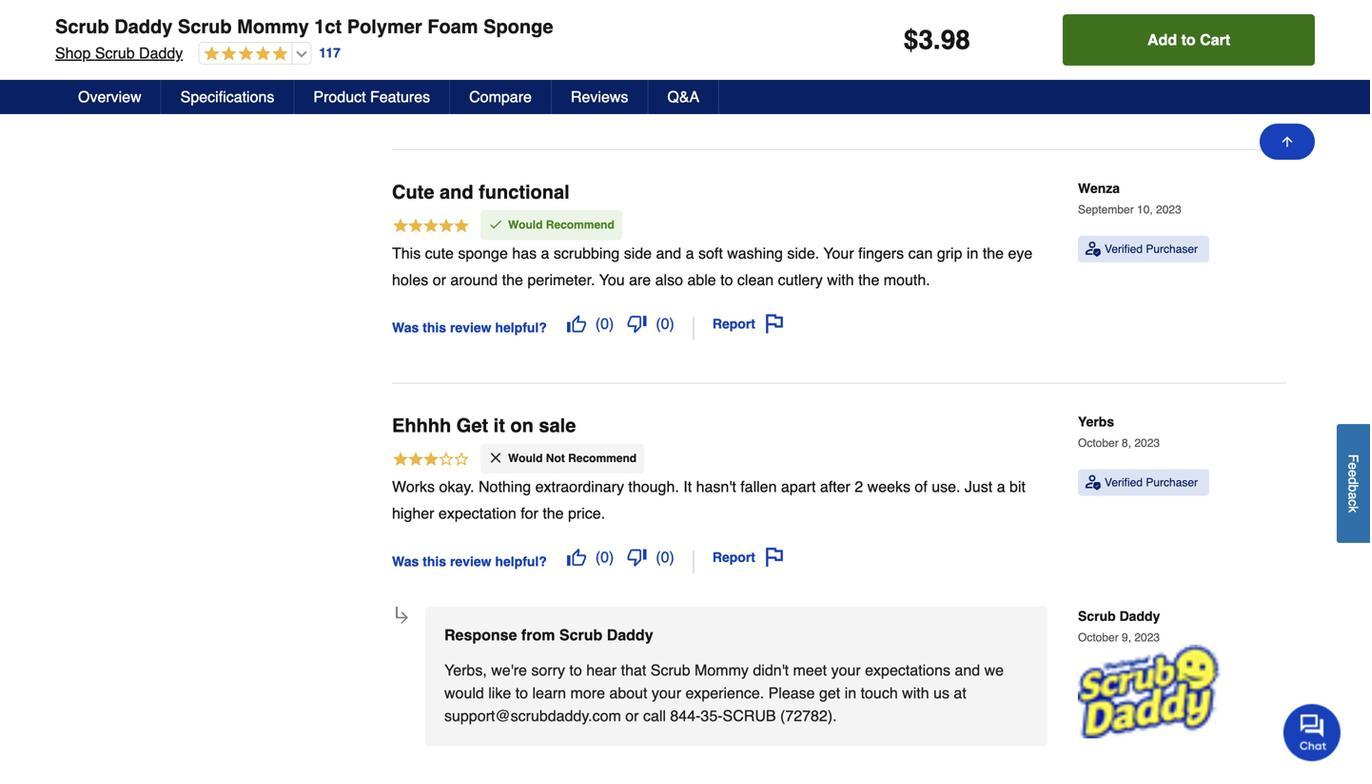 Task type: describe. For each thing, give the bounding box(es) containing it.
thumb down image for ehhhh get it on sale
[[628, 548, 647, 568]]

the left eye
[[983, 245, 1004, 262]]

yerbs, we're sorry to hear that scrub mommy didn't meet your expectations and we would like to learn more about your experience. please get in touch with us at support@scrubdaddy.com or call 844-35-scrub (72782).
[[445, 662, 1004, 726]]

daddy up 'shop scrub daddy'
[[114, 16, 173, 38]]

flag image for ehhhh get it on sale
[[765, 548, 784, 568]]

f e e d b a c k
[[1346, 455, 1362, 513]]

( down though.
[[656, 549, 661, 567]]

c
[[1346, 500, 1362, 506]]

extraordinary
[[536, 479, 624, 496]]

2
[[855, 479, 864, 496]]

2 e from the top
[[1346, 470, 1362, 478]]

soft
[[699, 245, 723, 262]]

at
[[954, 685, 967, 703]]

thumb down image for cute and functional
[[628, 315, 647, 334]]

verified purchaser icon image for cute and functional
[[1086, 242, 1101, 257]]

expectation
[[439, 505, 517, 523]]

after
[[820, 479, 851, 496]]

scrub inside the yerbs, we're sorry to hear that scrub mommy didn't meet your expectations and we would like to learn more about your experience. please get in touch with us at support@scrubdaddy.com or call 844-35-scrub (72782).
[[651, 662, 691, 680]]

just
[[965, 479, 993, 496]]

1 vertical spatial recommend
[[568, 452, 637, 465]]

we're
[[491, 662, 527, 680]]

in inside this cute sponge has a scrubbing side and a soft washing side. your fingers can grip in the eye holes or around the perimeter. you are also able to clean cutlery with the mouth.
[[967, 245, 979, 262]]

has
[[512, 245, 537, 262]]

scrubdaddy image
[[1078, 646, 1221, 739]]

okay.
[[439, 479, 475, 496]]

in inside the yerbs, we're sorry to hear that scrub mommy didn't meet your expectations and we would like to learn more about your experience. please get in touch with us at support@scrubdaddy.com or call 844-35-scrub (72782).
[[845, 685, 857, 703]]

0 down also
[[661, 315, 670, 333]]

get
[[820, 685, 841, 703]]

0 down though.
[[661, 549, 670, 567]]

works okay. nothing extraordinary though. it hasn't fallen apart after 2 weeks of use. just a bit higher expectation for the price.
[[392, 479, 1026, 523]]

can
[[909, 245, 933, 262]]

side
[[624, 245, 652, 262]]

compare
[[469, 88, 532, 106]]

9,
[[1122, 632, 1132, 645]]

reviews
[[571, 88, 629, 106]]

we
[[985, 662, 1004, 680]]

october inside the yerbs october 8, 2023
[[1078, 437, 1119, 450]]

polymer
[[347, 16, 422, 38]]

the down fingers
[[859, 271, 880, 289]]

report button for ehhhh get it on sale
[[706, 542, 791, 574]]

would not recommend
[[508, 452, 637, 465]]

please
[[769, 685, 815, 703]]

a right has
[[541, 245, 550, 262]]

product
[[314, 88, 366, 106]]

yerbs
[[1078, 415, 1115, 430]]

0 vertical spatial and
[[440, 181, 474, 203]]

was this review helpful? for get
[[392, 554, 547, 570]]

3 stars image
[[392, 451, 470, 471]]

3
[[919, 25, 934, 55]]

) down also
[[670, 315, 675, 333]]

wenza september 10, 2023
[[1078, 181, 1182, 216]]

wenza
[[1078, 181, 1120, 196]]

scrub up hear
[[560, 627, 603, 645]]

( 0 ) down you
[[596, 315, 614, 333]]

this for ehhhh
[[423, 554, 446, 570]]

this cute sponge has a scrubbing side and a soft washing side. your fingers can grip in the eye holes or around the perimeter. you are also able to clean cutlery with the mouth.
[[392, 245, 1033, 289]]

scrub up shop
[[55, 16, 109, 38]]

verified purchaser for ehhhh get it on sale
[[1105, 476, 1198, 490]]

september
[[1078, 203, 1134, 216]]

overview
[[78, 88, 142, 106]]

) down works okay. nothing extraordinary though. it hasn't fallen apart after 2 weeks of use. just a bit higher expectation for the price.
[[670, 549, 675, 567]]

of
[[915, 479, 928, 496]]

purchaser for ehhhh get it on sale
[[1146, 476, 1198, 490]]

( down also
[[656, 315, 661, 333]]

more
[[571, 685, 605, 703]]

8,
[[1122, 437, 1132, 450]]

product features
[[314, 88, 430, 106]]

98
[[941, 25, 971, 55]]

was for cute and functional
[[392, 320, 419, 336]]

0 vertical spatial your
[[832, 662, 861, 680]]

cute
[[425, 245, 454, 262]]

was for ehhhh get it on sale
[[392, 554, 419, 570]]

hasn't
[[696, 479, 737, 496]]

) down extraordinary
[[609, 549, 614, 567]]

your
[[824, 245, 854, 262]]

flag image for cute and functional
[[765, 315, 784, 334]]

product features button
[[295, 80, 450, 114]]

sale
[[539, 415, 576, 437]]

close image
[[488, 451, 504, 466]]

compare button
[[450, 80, 552, 114]]

0 down you
[[601, 315, 609, 333]]

mommy inside the yerbs, we're sorry to hear that scrub mommy didn't meet your expectations and we would like to learn more about your experience. please get in touch with us at support@scrubdaddy.com or call 844-35-scrub (72782).
[[695, 662, 749, 680]]

specifications button
[[162, 80, 295, 114]]

it
[[494, 415, 505, 437]]

helpful? for functional
[[495, 320, 547, 336]]

bit
[[1010, 479, 1026, 496]]

report for ehhhh get it on sale
[[713, 550, 756, 566]]

purchaser for cute and functional
[[1146, 243, 1198, 256]]

scrub up 4.9 stars image
[[178, 16, 232, 38]]

meet
[[793, 662, 827, 680]]

price.
[[568, 505, 606, 523]]

daddy up overview 'button' on the left of page
[[139, 44, 183, 62]]

overview button
[[59, 80, 162, 114]]

nothing
[[479, 479, 531, 496]]

844-
[[670, 708, 701, 726]]

daddy up that
[[607, 627, 654, 645]]

cute
[[392, 181, 434, 203]]

117
[[319, 45, 341, 61]]

response from scrub daddy
[[445, 627, 654, 645]]

add to cart
[[1148, 31, 1231, 49]]

call
[[643, 708, 666, 726]]

( down the price.
[[596, 549, 601, 567]]

shop
[[55, 44, 91, 62]]

are
[[629, 271, 651, 289]]

also
[[656, 271, 683, 289]]

the down has
[[502, 271, 523, 289]]

higher
[[392, 505, 435, 523]]

thumb up image for cute and functional
[[567, 315, 586, 334]]

perimeter.
[[528, 271, 595, 289]]

with inside the yerbs, we're sorry to hear that scrub mommy didn't meet your expectations and we would like to learn more about your experience. please get in touch with us at support@scrubdaddy.com or call 844-35-scrub (72782).
[[903, 685, 930, 703]]

k
[[1346, 506, 1362, 513]]

features
[[370, 88, 430, 106]]

foam
[[428, 16, 478, 38]]

to right like
[[516, 685, 528, 703]]

this
[[392, 245, 421, 262]]

verified purchaser for cute and functional
[[1105, 243, 1198, 256]]

learn
[[533, 685, 566, 703]]

2023 for ehhhh get it on sale
[[1135, 437, 1160, 450]]

it
[[684, 479, 692, 496]]

and inside the yerbs, we're sorry to hear that scrub mommy didn't meet your expectations and we would like to learn more about your experience. please get in touch with us at support@scrubdaddy.com or call 844-35-scrub (72782).
[[955, 662, 981, 680]]

reviews button
[[552, 80, 649, 114]]



Task type: locate. For each thing, give the bounding box(es) containing it.
and up also
[[656, 245, 682, 262]]

thumb up image for ehhhh get it on sale
[[567, 548, 586, 568]]

scrub daddy scrub mommy 1ct polymer foam sponge
[[55, 16, 553, 38]]

like
[[489, 685, 511, 703]]

to inside this cute sponge has a scrubbing side and a soft washing side. your fingers can grip in the eye holes or around the perimeter. you are also able to clean cutlery with the mouth.
[[721, 271, 733, 289]]

( 0 ) down though.
[[656, 549, 675, 567]]

verified for ehhhh get it on sale
[[1105, 476, 1143, 490]]

us
[[934, 685, 950, 703]]

works
[[392, 479, 435, 496]]

yerbs october 8, 2023
[[1078, 415, 1160, 450]]

0 horizontal spatial and
[[440, 181, 474, 203]]

2 flag image from the top
[[765, 548, 784, 568]]

scrub up scrubdaddy image
[[1078, 609, 1116, 625]]

recommend up scrubbing
[[546, 218, 615, 232]]

0 vertical spatial helpful?
[[495, 320, 547, 336]]

5 stars image
[[392, 217, 470, 238]]

1 helpful? from the top
[[495, 320, 547, 336]]

1 flag image from the top
[[765, 315, 784, 334]]

arrow up image
[[1280, 134, 1295, 149]]

report button
[[706, 308, 791, 340], [706, 542, 791, 574]]

1 vertical spatial with
[[903, 685, 930, 703]]

0 vertical spatial flag image
[[765, 315, 784, 334]]

cutlery
[[778, 271, 823, 289]]

verified purchaser icon image
[[1086, 242, 1101, 257], [1086, 475, 1101, 491]]

1 vertical spatial 2023
[[1135, 437, 1160, 450]]

q&a
[[668, 88, 700, 106]]

report button down works okay. nothing extraordinary though. it hasn't fallen apart after 2 weeks of use. just a bit higher expectation for the price.
[[706, 542, 791, 574]]

1 vertical spatial report
[[713, 550, 756, 566]]

purchaser down the yerbs october 8, 2023
[[1146, 476, 1198, 490]]

to left hear
[[570, 662, 582, 680]]

to right the add
[[1182, 31, 1196, 49]]

scrub right shop
[[95, 44, 135, 62]]

thumb up image down perimeter.
[[567, 315, 586, 334]]

1 vertical spatial was
[[392, 554, 419, 570]]

daddy up 9,
[[1120, 609, 1161, 625]]

this
[[423, 320, 446, 336], [423, 554, 446, 570]]

flag image down clean
[[765, 315, 784, 334]]

helpful? for it
[[495, 554, 547, 570]]

2023 right 10,
[[1157, 203, 1182, 216]]

washing
[[727, 245, 783, 262]]

helpful? down perimeter.
[[495, 320, 547, 336]]

2 purchaser from the top
[[1146, 476, 1198, 490]]

eye
[[1009, 245, 1033, 262]]

2 report button from the top
[[706, 542, 791, 574]]

2023 inside scrub daddy october 9, 2023
[[1135, 632, 1160, 645]]

2 this from the top
[[423, 554, 446, 570]]

0 vertical spatial 2023
[[1157, 203, 1182, 216]]

side.
[[788, 245, 820, 262]]

0 vertical spatial or
[[433, 271, 446, 289]]

1 vertical spatial thumb down image
[[628, 548, 647, 568]]

october down yerbs
[[1078, 437, 1119, 450]]

2 would from the top
[[508, 452, 543, 465]]

report down clean
[[713, 317, 756, 332]]

1 verified purchaser icon image from the top
[[1086, 242, 1101, 257]]

your
[[832, 662, 861, 680], [652, 685, 682, 703]]

report button down clean
[[706, 308, 791, 340]]

2 verified from the top
[[1105, 476, 1143, 490]]

1 vertical spatial this
[[423, 554, 446, 570]]

1 vertical spatial flag image
[[765, 548, 784, 568]]

1 would from the top
[[508, 218, 543, 232]]

a inside works okay. nothing extraordinary though. it hasn't fallen apart after 2 weeks of use. just a bit higher expectation for the price.
[[997, 479, 1006, 496]]

1 vertical spatial was this review helpful?
[[392, 554, 547, 570]]

from
[[522, 627, 555, 645]]

daddy
[[114, 16, 173, 38], [139, 44, 183, 62], [1120, 609, 1161, 625], [607, 627, 654, 645]]

0 vertical spatial mommy
[[237, 16, 309, 38]]

was down holes
[[392, 320, 419, 336]]

verified down 8,
[[1105, 476, 1143, 490]]

1 verified from the top
[[1105, 243, 1143, 256]]

thumb down image
[[628, 315, 647, 334], [628, 548, 647, 568]]

0 horizontal spatial mommy
[[237, 16, 309, 38]]

( down you
[[596, 315, 601, 333]]

2 verified purchaser from the top
[[1105, 476, 1198, 490]]

1 vertical spatial your
[[652, 685, 682, 703]]

hear
[[587, 662, 617, 680]]

add
[[1148, 31, 1178, 49]]

1 vertical spatial would
[[508, 452, 543, 465]]

october inside scrub daddy october 9, 2023
[[1078, 632, 1119, 645]]

0 vertical spatial would
[[508, 218, 543, 232]]

with down your on the right of the page
[[827, 271, 854, 289]]

1ct
[[314, 16, 342, 38]]

1 horizontal spatial and
[[656, 245, 682, 262]]

2 verified purchaser icon image from the top
[[1086, 475, 1101, 491]]

(
[[596, 315, 601, 333], [656, 315, 661, 333], [596, 549, 601, 567], [656, 549, 661, 567]]

)
[[609, 315, 614, 333], [670, 315, 675, 333], [609, 549, 614, 567], [670, 549, 675, 567]]

10,
[[1138, 203, 1153, 216]]

e up d
[[1346, 463, 1362, 470]]

4.9 stars image
[[199, 46, 288, 63]]

with inside this cute sponge has a scrubbing side and a soft washing side. your fingers can grip in the eye holes or around the perimeter. you are also able to clean cutlery with the mouth.
[[827, 271, 854, 289]]

) down you
[[609, 315, 614, 333]]

0 horizontal spatial with
[[827, 271, 854, 289]]

1 vertical spatial mommy
[[695, 662, 749, 680]]

to
[[1182, 31, 1196, 49], [721, 271, 733, 289], [570, 662, 582, 680], [516, 685, 528, 703]]

1 vertical spatial helpful?
[[495, 554, 547, 570]]

thumb up image
[[567, 315, 586, 334], [567, 548, 586, 568]]

weeks
[[868, 479, 911, 496]]

scrub inside scrub daddy october 9, 2023
[[1078, 609, 1116, 625]]

b
[[1346, 485, 1362, 492]]

sponge
[[458, 245, 508, 262]]

2 was this review helpful? from the top
[[392, 554, 547, 570]]

mommy up experience.
[[695, 662, 749, 680]]

0 horizontal spatial in
[[845, 685, 857, 703]]

0 vertical spatial was
[[392, 320, 419, 336]]

1 this from the top
[[423, 320, 446, 336]]

2023 right 9,
[[1135, 632, 1160, 645]]

october left 9,
[[1078, 632, 1119, 645]]

in right get
[[845, 685, 857, 703]]

1 thumb up image from the top
[[567, 315, 586, 334]]

(72782).
[[781, 708, 837, 726]]

cute and functional
[[392, 181, 570, 203]]

verified purchaser icon image for ehhhh get it on sale
[[1086, 475, 1101, 491]]

1 vertical spatial thumb up image
[[567, 548, 586, 568]]

or left the call on the left bottom
[[626, 708, 639, 726]]

on
[[511, 415, 534, 437]]

0 vertical spatial purchaser
[[1146, 243, 1198, 256]]

would for functional
[[508, 218, 543, 232]]

thumb down image down the 'are'
[[628, 315, 647, 334]]

1 october from the top
[[1078, 437, 1119, 450]]

you
[[599, 271, 625, 289]]

this down higher
[[423, 554, 446, 570]]

1 vertical spatial purchaser
[[1146, 476, 1198, 490]]

0 vertical spatial review
[[450, 320, 492, 336]]

purchaser
[[1146, 243, 1198, 256], [1146, 476, 1198, 490]]

or inside the yerbs, we're sorry to hear that scrub mommy didn't meet your expectations and we would like to learn more about your experience. please get in touch with us at support@scrubdaddy.com or call 844-35-scrub (72782).
[[626, 708, 639, 726]]

1 report button from the top
[[706, 308, 791, 340]]

verified purchaser down 8,
[[1105, 476, 1198, 490]]

helpful? down for
[[495, 554, 547, 570]]

your up get
[[832, 662, 861, 680]]

scrub
[[723, 708, 776, 726]]

verified for cute and functional
[[1105, 243, 1143, 256]]

verified purchaser icon image down september on the right top of the page
[[1086, 242, 1101, 257]]

review down 'expectation'
[[450, 554, 492, 570]]

2 was from the top
[[392, 554, 419, 570]]

was this review helpful?
[[392, 320, 547, 336], [392, 554, 547, 570]]

for
[[521, 505, 539, 523]]

this down holes
[[423, 320, 446, 336]]

1 horizontal spatial mommy
[[695, 662, 749, 680]]

add to cart button
[[1063, 14, 1315, 66]]

( 0 ) down also
[[656, 315, 675, 333]]

mouth.
[[884, 271, 931, 289]]

flag image
[[765, 315, 784, 334], [765, 548, 784, 568]]

verified purchaser down 10,
[[1105, 243, 1198, 256]]

and right 'cute' at top
[[440, 181, 474, 203]]

and up at
[[955, 662, 981, 680]]

would
[[445, 685, 484, 703]]

would recommend
[[508, 218, 615, 232]]

0 horizontal spatial your
[[652, 685, 682, 703]]

report button for cute and functional
[[706, 308, 791, 340]]

0 vertical spatial report button
[[706, 308, 791, 340]]

0 horizontal spatial or
[[433, 271, 446, 289]]

f
[[1346, 455, 1362, 463]]

1 vertical spatial and
[[656, 245, 682, 262]]

1 vertical spatial or
[[626, 708, 639, 726]]

purchaser down 10,
[[1146, 243, 1198, 256]]

1 purchaser from the top
[[1146, 243, 1198, 256]]

didn't
[[753, 662, 789, 680]]

1 was from the top
[[392, 320, 419, 336]]

2 review from the top
[[450, 554, 492, 570]]

and inside this cute sponge has a scrubbing side and a soft washing side. your fingers can grip in the eye holes or around the perimeter. you are also able to clean cutlery with the mouth.
[[656, 245, 682, 262]]

chat invite button image
[[1284, 704, 1342, 762]]

would for it
[[508, 452, 543, 465]]

1 horizontal spatial or
[[626, 708, 639, 726]]

1 vertical spatial verified
[[1105, 476, 1143, 490]]

review
[[450, 320, 492, 336], [450, 554, 492, 570]]

1 vertical spatial verified purchaser
[[1105, 476, 1198, 490]]

a left bit
[[997, 479, 1006, 496]]

0 vertical spatial was this review helpful?
[[392, 320, 547, 336]]

0 vertical spatial in
[[967, 245, 979, 262]]

would right the close image
[[508, 452, 543, 465]]

1 vertical spatial in
[[845, 685, 857, 703]]

fingers
[[859, 245, 904, 262]]

2023 right 8,
[[1135, 437, 1160, 450]]

verified
[[1105, 243, 1143, 256], [1105, 476, 1143, 490]]

scrub right that
[[651, 662, 691, 680]]

f e e d b a c k button
[[1337, 424, 1371, 543]]

checkmark image
[[488, 217, 504, 232]]

the
[[983, 245, 1004, 262], [502, 271, 523, 289], [859, 271, 880, 289], [543, 505, 564, 523]]

1 thumb down image from the top
[[628, 315, 647, 334]]

recommend up extraordinary
[[568, 452, 637, 465]]

0 vertical spatial with
[[827, 271, 854, 289]]

to inside "button"
[[1182, 31, 1196, 49]]

2023 for cute and functional
[[1157, 203, 1182, 216]]

response
[[445, 627, 517, 645]]

0 vertical spatial verified purchaser
[[1105, 243, 1198, 256]]

1 vertical spatial report button
[[706, 542, 791, 574]]

functional
[[479, 181, 570, 203]]

this for cute
[[423, 320, 446, 336]]

around
[[451, 271, 498, 289]]

fallen
[[741, 479, 777, 496]]

( 0 ) down the price.
[[596, 549, 614, 567]]

or inside this cute sponge has a scrubbing side and a soft washing side. your fingers can grip in the eye holes or around the perimeter. you are also able to clean cutlery with the mouth.
[[433, 271, 446, 289]]

your up the call on the left bottom
[[652, 685, 682, 703]]

q&a button
[[649, 80, 720, 114]]

2 horizontal spatial and
[[955, 662, 981, 680]]

0 vertical spatial thumb down image
[[628, 315, 647, 334]]

1 was this review helpful? from the top
[[392, 320, 547, 336]]

review for get
[[450, 554, 492, 570]]

review down around
[[450, 320, 492, 336]]

get
[[457, 415, 488, 437]]

was this review helpful? down 'expectation'
[[392, 554, 547, 570]]

$
[[904, 25, 919, 55]]

0 vertical spatial thumb up image
[[567, 315, 586, 334]]

1 vertical spatial verified purchaser icon image
[[1086, 475, 1101, 491]]

holes
[[392, 271, 429, 289]]

1 e from the top
[[1346, 463, 1362, 470]]

scrubbing
[[554, 245, 620, 262]]

daddy inside scrub daddy october 9, 2023
[[1120, 609, 1161, 625]]

grip
[[937, 245, 963, 262]]

2023 inside the yerbs october 8, 2023
[[1135, 437, 1160, 450]]

2 october from the top
[[1078, 632, 1119, 645]]

1 horizontal spatial in
[[967, 245, 979, 262]]

0 vertical spatial report
[[713, 317, 756, 332]]

sponge
[[484, 16, 553, 38]]

$ 3 . 98
[[904, 25, 971, 55]]

was this review helpful? for and
[[392, 320, 547, 336]]

1 verified purchaser from the top
[[1105, 243, 1198, 256]]

would
[[508, 218, 543, 232], [508, 452, 543, 465]]

0 vertical spatial this
[[423, 320, 446, 336]]

0 vertical spatial october
[[1078, 437, 1119, 450]]

expectations
[[865, 662, 951, 680]]

or
[[433, 271, 446, 289], [626, 708, 639, 726]]

35-
[[701, 708, 723, 726]]

thumb up image down the price.
[[567, 548, 586, 568]]

2 vertical spatial and
[[955, 662, 981, 680]]

1 report from the top
[[713, 317, 756, 332]]

0 vertical spatial verified purchaser icon image
[[1086, 242, 1101, 257]]

to right the able
[[721, 271, 733, 289]]

1 review from the top
[[450, 320, 492, 336]]

sorry
[[532, 662, 565, 680]]

1 horizontal spatial with
[[903, 685, 930, 703]]

was down higher
[[392, 554, 419, 570]]

mommy up 4.9 stars image
[[237, 16, 309, 38]]

was this review helpful? down around
[[392, 320, 547, 336]]

with down expectations
[[903, 685, 930, 703]]

experience.
[[686, 685, 765, 703]]

2 thumb down image from the top
[[628, 548, 647, 568]]

.
[[934, 25, 941, 55]]

1 vertical spatial review
[[450, 554, 492, 570]]

verified down september on the right top of the page
[[1105, 243, 1143, 256]]

verified purchaser icon image down the yerbs october 8, 2023
[[1086, 475, 1101, 491]]

a left soft
[[686, 245, 694, 262]]

shop scrub daddy
[[55, 44, 183, 62]]

0 vertical spatial verified
[[1105, 243, 1143, 256]]

a inside button
[[1346, 492, 1362, 500]]

though.
[[629, 479, 679, 496]]

2 vertical spatial 2023
[[1135, 632, 1160, 645]]

2 thumb up image from the top
[[567, 548, 586, 568]]

or down cute
[[433, 271, 446, 289]]

the right for
[[543, 505, 564, 523]]

specifications
[[181, 88, 275, 106]]

thumb down image down though.
[[628, 548, 647, 568]]

2023 inside wenza september 10, 2023
[[1157, 203, 1182, 216]]

arrow right image
[[393, 609, 411, 628]]

2 helpful? from the top
[[495, 554, 547, 570]]

report for cute and functional
[[713, 317, 756, 332]]

flag image down fallen
[[765, 548, 784, 568]]

0 down the price.
[[601, 549, 609, 567]]

report down works okay. nothing extraordinary though. it hasn't fallen apart after 2 weeks of use. just a bit higher expectation for the price.
[[713, 550, 756, 566]]

cart
[[1200, 31, 1231, 49]]

a up k
[[1346, 492, 1362, 500]]

1 horizontal spatial your
[[832, 662, 861, 680]]

the inside works okay. nothing extraordinary though. it hasn't fallen apart after 2 weeks of use. just a bit higher expectation for the price.
[[543, 505, 564, 523]]

would up has
[[508, 218, 543, 232]]

in right grip
[[967, 245, 979, 262]]

mommy
[[237, 16, 309, 38], [695, 662, 749, 680]]

1 vertical spatial october
[[1078, 632, 1119, 645]]

0 vertical spatial recommend
[[546, 218, 615, 232]]

review for and
[[450, 320, 492, 336]]

2 report from the top
[[713, 550, 756, 566]]

e up the b
[[1346, 470, 1362, 478]]



Task type: vqa. For each thing, say whether or not it's contained in the screenshot.
info icon inside option group
no



